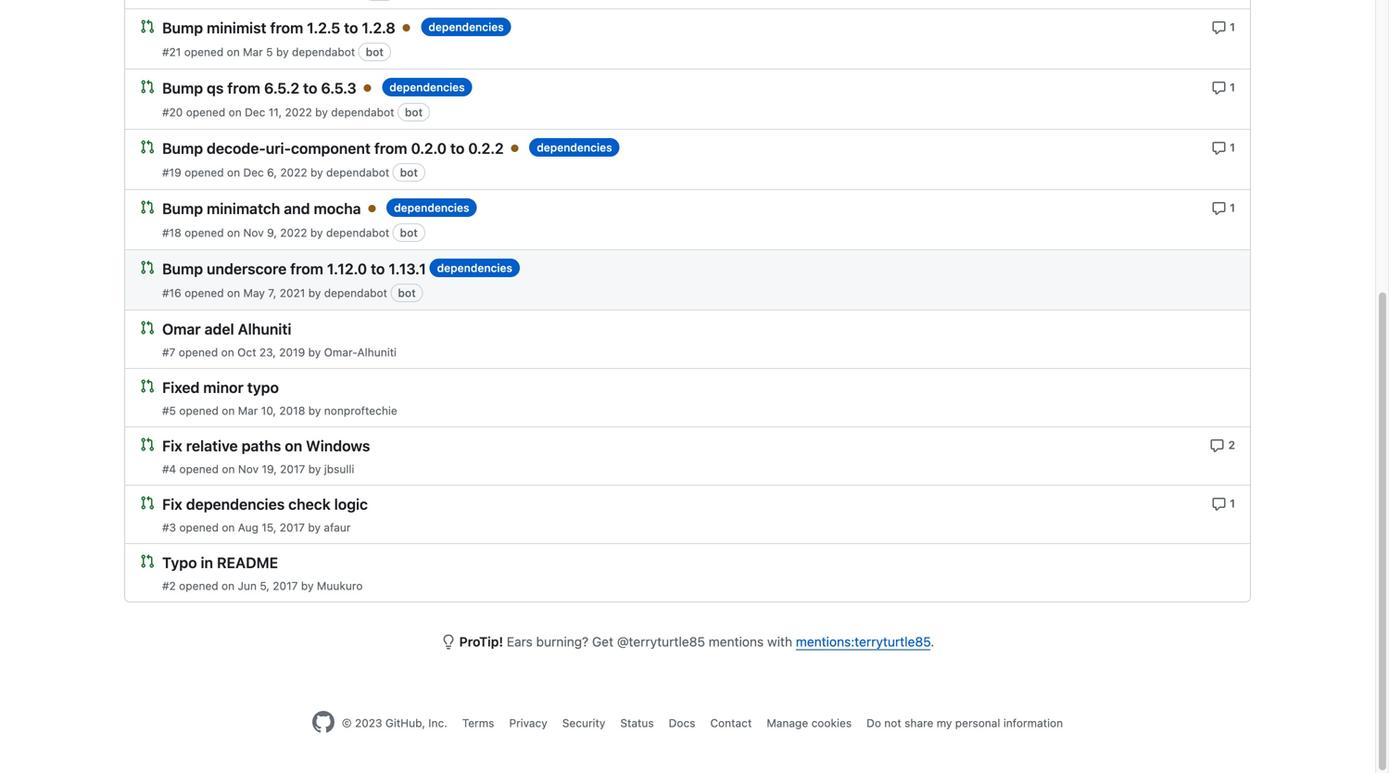 Task type: describe. For each thing, give the bounding box(es) containing it.
2021
[[280, 286, 305, 299]]

to left 0.2.2
[[451, 140, 465, 157]]

by inside fix relative paths on windows #4             opened on nov 19, 2017 by jbsulli
[[308, 463, 321, 476]]

on inside fixed minor typo #5             opened on mar 10, 2018 by nonproftechie
[[222, 404, 235, 417]]

dependabot down 1.12.0
[[324, 286, 388, 299]]

by down 6.5.3 at left
[[315, 106, 328, 119]]

bump for bump qs from 6.5.2 to 6.5.3
[[162, 79, 203, 97]]

comment image for fix dependencies check logic
[[1212, 497, 1227, 512]]

and
[[284, 200, 310, 217]]

to for 6.5.3
[[303, 79, 318, 97]]

opened inside omar adel alhuniti #7             opened on oct 23, 2019 by omar-alhuniti
[[179, 346, 218, 359]]

0.2.2
[[468, 140, 504, 157]]

nonproftechie
[[324, 404, 398, 417]]

dependencies link for bump minimist from 1.2.5 to 1.2.8
[[421, 18, 512, 36]]

#4
[[162, 463, 176, 476]]

omar
[[162, 320, 201, 338]]

bump qs from 6.5.2 to 6.5.3 link
[[162, 79, 357, 97]]

© 2023 github, inc.
[[342, 717, 448, 730]]

4 1 from the top
[[1230, 201, 1236, 214]]

0 vertical spatial nov
[[243, 226, 264, 239]]

manage cookies button
[[767, 715, 852, 732]]

muukuro link
[[317, 579, 363, 592]]

mar inside fixed minor typo #5             opened on mar 10, 2018 by nonproftechie
[[238, 404, 258, 417]]

github,
[[386, 717, 425, 730]]

open pull request element for fix relative paths on windows
[[140, 437, 155, 452]]

jun
[[238, 579, 257, 592]]

1 for 6.5.3
[[1230, 81, 1236, 94]]

bot for 6.5.3
[[405, 106, 423, 119]]

afaur link
[[324, 521, 351, 534]]

#18
[[162, 226, 182, 239]]

afaur
[[324, 521, 351, 534]]

to for 1.2.8
[[344, 19, 358, 37]]

bump decode-uri-component from 0.2.0 to 0.2.2
[[162, 140, 504, 157]]

open pull request element for fix dependencies check logic
[[140, 495, 155, 510]]

jbsulli link
[[324, 463, 355, 476]]

open pull request element for bump decode-uri-component from 0.2.0 to 0.2.2
[[140, 139, 155, 154]]

bot for 1.2.8
[[366, 45, 384, 58]]

bump decode-uri-component from 0.2.0 to 0.2.2 link
[[162, 140, 504, 157]]

dependencies link for bump minimatch and mocha
[[387, 199, 477, 217]]

fix for fix relative paths on windows
[[162, 437, 182, 455]]

#19
[[162, 166, 182, 179]]

open pull request element for bump minimatch and mocha
[[140, 199, 155, 215]]

open pull request image for bump minimist from 1.2.5 to 1.2.8
[[140, 19, 155, 34]]

homepage image
[[312, 711, 335, 733]]

by inside omar adel alhuniti #7             opened on oct 23, 2019 by omar-alhuniti
[[308, 346, 321, 359]]

share
[[905, 717, 934, 730]]

minor
[[203, 379, 244, 396]]

0.2.0
[[411, 140, 447, 157]]

#21             opened on mar 5 by dependabot
[[162, 45, 355, 58]]

typo
[[162, 554, 197, 572]]

dec for uri-
[[243, 166, 264, 179]]

bump for bump underscore from 1.12.0 to 1.13.1
[[162, 260, 203, 278]]

bump qs from 6.5.2 to 6.5.3
[[162, 79, 357, 97]]

1 for 0.2.0
[[1230, 141, 1236, 154]]

typo in readme link
[[162, 554, 278, 572]]

15,
[[262, 521, 277, 534]]

opened right #18
[[185, 226, 224, 239]]

opened inside fix relative paths on windows #4             opened on nov 19, 2017 by jbsulli
[[179, 463, 219, 476]]

status
[[621, 717, 654, 730]]

dependencies for bump qs from 6.5.2 to 6.5.3
[[390, 81, 465, 94]]

underscore
[[207, 260, 287, 278]]

personal
[[956, 717, 1001, 730]]

#19             opened on dec 6, 2022 by dependabot
[[162, 166, 390, 179]]

comment image inside 2 link
[[1211, 438, 1225, 453]]

ears
[[507, 634, 533, 649]]

opened inside fixed minor typo #5             opened on mar 10, 2018 by nonproftechie
[[179, 404, 219, 417]]

opened down qs
[[186, 106, 226, 119]]

jbsulli
[[324, 463, 355, 476]]

#20             opened on dec 11, 2022 by dependabot
[[162, 106, 394, 119]]

typo in readme #2             opened on jun 5, 2017 by muukuro
[[162, 554, 363, 592]]

dependencies for bump minimist from 1.2.5 to 1.2.8
[[429, 21, 504, 34]]

open pull request element for omar adel alhuniti
[[140, 320, 155, 335]]

2022 for mocha
[[280, 226, 307, 239]]

19,
[[262, 463, 277, 476]]

on inside omar adel alhuniti #7             opened on oct 23, 2019 by omar-alhuniti
[[221, 346, 234, 359]]

fixed minor typo #5             opened on mar 10, 2018 by nonproftechie
[[162, 379, 398, 417]]

minimist
[[207, 19, 267, 37]]

uri-
[[266, 140, 291, 157]]

#21
[[162, 45, 181, 58]]

bump minimatch and mocha link
[[162, 200, 361, 217]]

dependencies link for bump qs from 6.5.2 to 6.5.3
[[382, 78, 472, 97]]

open pull request image for bump qs from 6.5.2 to 6.5.3
[[140, 79, 155, 94]]

dependencies right 1.13.1
[[437, 262, 513, 275]]

1.13.1
[[389, 260, 426, 278]]

dependabot down 1.2.5
[[292, 45, 355, 58]]

manage
[[767, 717, 809, 730]]

open pull request element for typo in readme
[[140, 554, 155, 569]]

#20
[[162, 106, 183, 119]]

omar adel alhuniti #7             opened on oct 23, 2019 by omar-alhuniti
[[162, 320, 397, 359]]

#18             opened on nov 9, 2022 by dependabot
[[162, 226, 390, 239]]

opened inside the fix dependencies check logic #3             opened on aug 15, 2017 by afaur
[[179, 521, 219, 534]]

1 horizontal spatial alhuniti
[[357, 346, 397, 359]]

do
[[867, 717, 882, 730]]

#2
[[162, 579, 176, 592]]

may
[[243, 286, 265, 299]]

open pull request element for bump qs from 6.5.2 to 6.5.3
[[140, 79, 155, 94]]

in
[[201, 554, 213, 572]]

privacy link
[[509, 717, 548, 730]]

dependencies inside the fix dependencies check logic #3             opened on aug 15, 2017 by afaur
[[186, 496, 285, 513]]

docs
[[669, 717, 696, 730]]

pending: contributor license agreement is not signed yet. image for bump minimatch and mocha
[[365, 201, 380, 216]]

©
[[342, 717, 352, 730]]

bot for 0.2.0
[[400, 166, 418, 179]]

paths
[[242, 437, 281, 455]]

status link
[[621, 717, 654, 730]]

dependencies link for bump decode-uri-component from 0.2.0 to 0.2.2
[[530, 138, 620, 157]]

dependabot link down 1.12.0
[[324, 286, 388, 299]]

adel
[[205, 320, 234, 338]]

from for 1.12.0
[[290, 260, 324, 278]]

bot up 1.13.1
[[400, 226, 418, 239]]

on inside typo in readme #2             opened on jun 5, 2017 by muukuro
[[222, 579, 235, 592]]

terms link
[[462, 717, 495, 730]]

cookies
[[812, 717, 852, 730]]

contact
[[711, 717, 752, 730]]

1.2.8
[[362, 19, 396, 37]]

to for 1.13.1
[[371, 260, 385, 278]]

opened right #19
[[185, 166, 224, 179]]

dependabot for component
[[326, 166, 390, 179]]

do not share my personal information button
[[867, 715, 1064, 732]]

protip! ears burning? get @terryturtle85 mentions with mentions:terryturtle85 .
[[459, 634, 935, 649]]

minimatch
[[207, 200, 280, 217]]

comment image for bump decode-uri-component from 0.2.0 to 0.2.2
[[1212, 141, 1227, 156]]

dependabot link down mocha
[[326, 226, 390, 239]]

dependencies for bump minimatch and mocha
[[394, 201, 470, 214]]

opened right #21
[[184, 45, 224, 58]]



Task type: vqa. For each thing, say whether or not it's contained in the screenshot.


Task type: locate. For each thing, give the bounding box(es) containing it.
1 vertical spatial 2022
[[280, 166, 307, 179]]

security
[[563, 717, 606, 730]]

open pull request image for bump minimatch and mocha
[[140, 200, 155, 215]]

2 open pull request image from the top
[[140, 79, 155, 94]]

11,
[[269, 106, 282, 119]]

2019
[[279, 346, 305, 359]]

pending: contributor license agreement is not signed yet. image
[[508, 141, 522, 156], [365, 201, 380, 216]]

4 open pull request element from the top
[[140, 199, 155, 215]]

2017 inside fix relative paths on windows #4             opened on nov 19, 2017 by jbsulli
[[280, 463, 305, 476]]

5
[[266, 45, 273, 58]]

by down component
[[311, 166, 323, 179]]

on left aug on the bottom of the page
[[222, 521, 235, 534]]

open pull request image for fix dependencies check logic
[[140, 496, 155, 510]]

on down relative
[[222, 463, 235, 476]]

omar-alhuniti link
[[324, 346, 397, 359]]

dependabot link for 0.2.0
[[326, 166, 390, 179]]

by inside the fix dependencies check logic #3             opened on aug 15, 2017 by afaur
[[308, 521, 321, 534]]

opened right #3 on the bottom left of the page
[[179, 521, 219, 534]]

bot down 1.13.1
[[398, 286, 416, 299]]

dependabot link down 6.5.3 at left
[[331, 106, 394, 119]]

from up 5
[[270, 19, 303, 37]]

on down decode-
[[227, 166, 240, 179]]

dependencies link right 1.13.1
[[430, 259, 520, 277]]

docs link
[[669, 717, 696, 730]]

alhuniti up "23,"
[[238, 320, 292, 338]]

privacy
[[509, 717, 548, 730]]

2 open pull request image from the top
[[140, 320, 155, 335]]

pending: contributor license agreement is not signed yet. image right 1.2.8
[[399, 20, 414, 35]]

on down minimist
[[227, 45, 240, 58]]

1 vertical spatial comment image
[[1212, 497, 1227, 512]]

dependabot link down 1.2.5
[[292, 45, 355, 58]]

oct
[[237, 346, 256, 359]]

dependabot
[[292, 45, 355, 58], [331, 106, 394, 119], [326, 166, 390, 179], [326, 226, 390, 239], [324, 286, 388, 299]]

1 vertical spatial alhuniti
[[357, 346, 397, 359]]

0 horizontal spatial alhuniti
[[238, 320, 292, 338]]

bump underscore from 1.12.0 to 1.13.1
[[162, 260, 426, 278]]

dependencies link down 0.2.0
[[387, 199, 477, 217]]

dependencies link right 1.2.8
[[421, 18, 512, 36]]

3 1 link from the top
[[1212, 139, 1236, 156]]

bot up 0.2.0
[[405, 106, 423, 119]]

bump minimist from 1.2.5 to 1.2.8 link
[[162, 19, 396, 37]]

open pull request image
[[140, 19, 155, 34], [140, 79, 155, 94], [140, 140, 155, 154], [140, 200, 155, 215], [140, 379, 155, 394], [140, 437, 155, 452], [140, 496, 155, 510], [140, 554, 155, 569]]

opened down the fixed
[[179, 404, 219, 417]]

2 open pull request element from the top
[[140, 79, 155, 94]]

6 open pull request image from the top
[[140, 437, 155, 452]]

dependencies up aug on the bottom of the page
[[186, 496, 285, 513]]

by
[[276, 45, 289, 58], [315, 106, 328, 119], [311, 166, 323, 179], [311, 226, 323, 239], [308, 286, 321, 299], [308, 346, 321, 359], [309, 404, 321, 417], [308, 463, 321, 476], [308, 521, 321, 534], [301, 579, 314, 592]]

2 vertical spatial 2017
[[273, 579, 298, 592]]

dependabot link for 1.2.8
[[292, 45, 355, 58]]

on right paths
[[285, 437, 302, 455]]

0 vertical spatial pending: contributor license agreement is not signed yet. image
[[508, 141, 522, 156]]

5 bump from the top
[[162, 260, 203, 278]]

2
[[1229, 439, 1236, 452]]

0 horizontal spatial pending: contributor license agreement is not signed yet. image
[[360, 81, 375, 95]]

1 link for 0.2.0
[[1212, 139, 1236, 156]]

bot down 1.2.8
[[366, 45, 384, 58]]

dec left 6,
[[243, 166, 264, 179]]

5 open pull request element from the top
[[140, 260, 155, 275]]

on down bump qs from 6.5.2 to 6.5.3
[[229, 106, 242, 119]]

1 open pull request image from the top
[[140, 19, 155, 34]]

by down mocha
[[311, 226, 323, 239]]

muukuro
[[317, 579, 363, 592]]

1 vertical spatial mar
[[238, 404, 258, 417]]

from up 2021 at top left
[[290, 260, 324, 278]]

pending: contributor license agreement is not signed yet. image right 6.5.3 at left
[[360, 81, 375, 95]]

0 vertical spatial open pull request image
[[140, 260, 155, 275]]

10,
[[261, 404, 276, 417]]

1 vertical spatial fix
[[162, 496, 182, 513]]

pending: contributor license agreement is not signed yet. image for bump minimist from 1.2.5 to 1.2.8
[[399, 20, 414, 35]]

2017
[[280, 463, 305, 476], [280, 521, 305, 534], [273, 579, 298, 592]]

2018
[[279, 404, 305, 417]]

my
[[937, 717, 953, 730]]

by right 2018 at the bottom
[[309, 404, 321, 417]]

bump up #18
[[162, 200, 203, 217]]

pending: contributor license agreement is not signed yet. image
[[399, 20, 414, 35], [360, 81, 375, 95]]

2017 right 15,
[[280, 521, 305, 534]]

mentions:terryturtle85
[[796, 634, 931, 649]]

1 vertical spatial pending: contributor license agreement is not signed yet. image
[[360, 81, 375, 95]]

bump for bump minimatch and mocha
[[162, 200, 203, 217]]

fix for fix dependencies check logic
[[162, 496, 182, 513]]

fix up #4
[[162, 437, 182, 455]]

#16
[[162, 286, 182, 299]]

dec
[[245, 106, 266, 119], [243, 166, 264, 179]]

burning?
[[536, 634, 589, 649]]

bump for bump minimist from 1.2.5 to 1.2.8
[[162, 19, 203, 37]]

1 fix from the top
[[162, 437, 182, 455]]

#5
[[162, 404, 176, 417]]

pending: contributor license agreement is not signed yet. image for bump decode-uri-component from 0.2.0 to 0.2.2
[[508, 141, 522, 156]]

dependabot down mocha
[[326, 226, 390, 239]]

2 vertical spatial 2022
[[280, 226, 307, 239]]

component
[[291, 140, 371, 157]]

contact link
[[711, 717, 752, 730]]

opened right #16
[[185, 286, 224, 299]]

1 bump from the top
[[162, 19, 203, 37]]

dependabot for mocha
[[326, 226, 390, 239]]

7,
[[268, 286, 277, 299]]

0 horizontal spatial pending: contributor license agreement is not signed yet. image
[[365, 201, 380, 216]]

mar left 5
[[243, 45, 263, 58]]

open pull request image for bump decode-uri-component from 0.2.0 to 0.2.2
[[140, 140, 155, 154]]

open pull request element for bump minimist from 1.2.5 to 1.2.8
[[140, 19, 155, 34]]

dependencies for bump decode-uri-component from 0.2.0 to 0.2.2
[[537, 141, 612, 154]]

2017 right 5,
[[273, 579, 298, 592]]

not
[[885, 717, 902, 730]]

to left 1.13.1
[[371, 260, 385, 278]]

opened inside typo in readme #2             opened on jun 5, 2017 by muukuro
[[179, 579, 219, 592]]

1 horizontal spatial pending: contributor license agreement is not signed yet. image
[[399, 20, 414, 35]]

by left 'afaur'
[[308, 521, 321, 534]]

windows
[[306, 437, 370, 455]]

8 open pull request element from the top
[[140, 437, 155, 452]]

aug
[[238, 521, 259, 534]]

from right qs
[[227, 79, 261, 97]]

on left jun
[[222, 579, 235, 592]]

open pull request element
[[140, 19, 155, 34], [140, 79, 155, 94], [140, 139, 155, 154], [140, 199, 155, 215], [140, 260, 155, 275], [140, 320, 155, 335], [140, 378, 155, 394], [140, 437, 155, 452], [140, 495, 155, 510], [140, 554, 155, 569]]

nov left 9,
[[243, 226, 264, 239]]

3 open pull request element from the top
[[140, 139, 155, 154]]

dec for from
[[245, 106, 266, 119]]

0 vertical spatial dec
[[245, 106, 266, 119]]

dependabot link down bump decode-uri-component from 0.2.0 to 0.2.2 link
[[326, 166, 390, 179]]

decode-
[[207, 140, 266, 157]]

2 comment image from the top
[[1212, 497, 1227, 512]]

mar left 10,
[[238, 404, 258, 417]]

comment image for bump minimist from 1.2.5 to 1.2.8
[[1212, 20, 1227, 35]]

bump
[[162, 19, 203, 37], [162, 79, 203, 97], [162, 140, 203, 157], [162, 200, 203, 217], [162, 260, 203, 278]]

1 for 1.2.8
[[1230, 20, 1236, 33]]

2022 right 9,
[[280, 226, 307, 239]]

do not share my personal information
[[867, 717, 1064, 730]]

2017 right 19, at the left of page
[[280, 463, 305, 476]]

nov left 19, at the left of page
[[238, 463, 259, 476]]

0 vertical spatial fix
[[162, 437, 182, 455]]

1 link for 6.5.3
[[1212, 79, 1236, 95]]

on down the minimatch
[[227, 226, 240, 239]]

comment image for bump minimatch and mocha
[[1212, 201, 1227, 216]]

2022
[[285, 106, 312, 119], [280, 166, 307, 179], [280, 226, 307, 239]]

1 link
[[1212, 19, 1236, 35], [1212, 79, 1236, 95], [1212, 139, 1236, 156], [1212, 199, 1236, 216], [1212, 495, 1236, 512]]

7 open pull request element from the top
[[140, 378, 155, 394]]

opened down relative
[[179, 463, 219, 476]]

mocha
[[314, 200, 361, 217]]

2023
[[355, 717, 382, 730]]

open pull request image for fix relative paths on windows
[[140, 437, 155, 452]]

5 open pull request image from the top
[[140, 379, 155, 394]]

on left oct
[[221, 346, 234, 359]]

dec left 11,
[[245, 106, 266, 119]]

nonproftechie link
[[324, 404, 398, 417]]

4 bump from the top
[[162, 200, 203, 217]]

1 link for 1.2.8
[[1212, 19, 1236, 35]]

3 open pull request image from the top
[[140, 140, 155, 154]]

2 1 from the top
[[1230, 81, 1236, 94]]

1.2.5
[[307, 19, 340, 37]]

nov inside fix relative paths on windows #4             opened on nov 19, 2017 by jbsulli
[[238, 463, 259, 476]]

bump minimist from 1.2.5 to 1.2.8
[[162, 19, 396, 37]]

open pull request element for fixed minor typo
[[140, 378, 155, 394]]

0 vertical spatial pending: contributor license agreement is not signed yet. image
[[399, 20, 414, 35]]

opened down in
[[179, 579, 219, 592]]

dependabot link for 6.5.3
[[331, 106, 394, 119]]

fix dependencies check logic link
[[162, 496, 368, 513]]

0 vertical spatial 2022
[[285, 106, 312, 119]]

open pull request image for fixed minor typo
[[140, 379, 155, 394]]

1 vertical spatial dec
[[243, 166, 264, 179]]

open pull request element for bump underscore from 1.12.0 to 1.13.1
[[140, 260, 155, 275]]

1 vertical spatial pending: contributor license agreement is not signed yet. image
[[365, 201, 380, 216]]

to
[[344, 19, 358, 37], [303, 79, 318, 97], [451, 140, 465, 157], [371, 260, 385, 278]]

light bulb image
[[441, 635, 456, 649]]

bump underscore from 1.12.0 to 1.13.1 link
[[162, 260, 426, 278]]

dependencies
[[429, 21, 504, 34], [390, 81, 465, 94], [537, 141, 612, 154], [394, 201, 470, 214], [437, 262, 513, 275], [186, 496, 285, 513]]

pending: contributor license agreement is not signed yet. image right mocha
[[365, 201, 380, 216]]

from for 1.2.5
[[270, 19, 303, 37]]

1 horizontal spatial pending: contributor license agreement is not signed yet. image
[[508, 141, 522, 156]]

bump minimatch and mocha
[[162, 200, 361, 217]]

from for 6.5.2
[[227, 79, 261, 97]]

alhuniti up nonproftechie at the bottom left of the page
[[357, 346, 397, 359]]

4 open pull request image from the top
[[140, 200, 155, 215]]

9 open pull request element from the top
[[140, 495, 155, 510]]

open pull request image for bump underscore from 1.12.0 to 1.13.1
[[140, 260, 155, 275]]

to right 6.5.2
[[303, 79, 318, 97]]

1.12.0
[[327, 260, 367, 278]]

security link
[[563, 717, 606, 730]]

typo
[[247, 379, 279, 396]]

check
[[289, 496, 331, 513]]

dependencies link right 0.2.2
[[530, 138, 620, 157]]

3 1 from the top
[[1230, 141, 1236, 154]]

3 bump from the top
[[162, 140, 203, 157]]

23,
[[260, 346, 276, 359]]

dependabot down 6.5.3 at left
[[331, 106, 394, 119]]

1 vertical spatial 2017
[[280, 521, 305, 534]]

dependencies right 1.2.8
[[429, 21, 504, 34]]

2022 right 6,
[[280, 166, 307, 179]]

from left 0.2.0
[[374, 140, 408, 157]]

0 vertical spatial alhuniti
[[238, 320, 292, 338]]

#16             opened on may 7, 2021 by dependabot
[[162, 286, 388, 299]]

8 open pull request image from the top
[[140, 554, 155, 569]]

4 1 link from the top
[[1212, 199, 1236, 216]]

bot down 0.2.0
[[400, 166, 418, 179]]

#7
[[162, 346, 176, 359]]

2 link
[[1211, 437, 1236, 453]]

by inside fixed minor typo #5             opened on mar 10, 2018 by nonproftechie
[[309, 404, 321, 417]]

bump up #16
[[162, 260, 203, 278]]

6 open pull request element from the top
[[140, 320, 155, 335]]

by left jbsulli
[[308, 463, 321, 476]]

fix up #3 on the bottom left of the page
[[162, 496, 182, 513]]

on down minor
[[222, 404, 235, 417]]

1 vertical spatial open pull request image
[[140, 320, 155, 335]]

omar-
[[324, 346, 357, 359]]

by left muukuro
[[301, 579, 314, 592]]

2 fix from the top
[[162, 496, 182, 513]]

get
[[592, 634, 614, 649]]

open pull request image
[[140, 260, 155, 275], [140, 320, 155, 335]]

pending: contributor license agreement is not signed yet. image right 0.2.2
[[508, 141, 522, 156]]

open pull request image for typo in readme
[[140, 554, 155, 569]]

bump up #19
[[162, 140, 203, 157]]

1 vertical spatial nov
[[238, 463, 259, 476]]

nov
[[243, 226, 264, 239], [238, 463, 259, 476]]

0 vertical spatial comment image
[[1212, 80, 1227, 95]]

10 open pull request element from the top
[[140, 554, 155, 569]]

by right 2021 at top left
[[308, 286, 321, 299]]

bump up #20
[[162, 79, 203, 97]]

dependencies down 0.2.0
[[394, 201, 470, 214]]

1 open pull request image from the top
[[140, 260, 155, 275]]

fix relative paths on windows #4             opened on nov 19, 2017 by jbsulli
[[162, 437, 370, 476]]

5 1 from the top
[[1230, 497, 1236, 510]]

mar
[[243, 45, 263, 58], [238, 404, 258, 417]]

fix inside fix relative paths on windows #4             opened on nov 19, 2017 by jbsulli
[[162, 437, 182, 455]]

2022 for component
[[280, 166, 307, 179]]

on left "may"
[[227, 286, 240, 299]]

comment image for bump qs from 6.5.2 to 6.5.3
[[1212, 80, 1227, 95]]

7 open pull request image from the top
[[140, 496, 155, 510]]

2022 right 11,
[[285, 106, 312, 119]]

fixed
[[162, 379, 200, 396]]

manage cookies
[[767, 717, 852, 730]]

with
[[768, 634, 793, 649]]

dependencies up 0.2.0
[[390, 81, 465, 94]]

by right 5
[[276, 45, 289, 58]]

dependabot down bump decode-uri-component from 0.2.0 to 0.2.2 link
[[326, 166, 390, 179]]

0 vertical spatial 2017
[[280, 463, 305, 476]]

opened
[[184, 45, 224, 58], [186, 106, 226, 119], [185, 166, 224, 179], [185, 226, 224, 239], [185, 286, 224, 299], [179, 346, 218, 359], [179, 404, 219, 417], [179, 463, 219, 476], [179, 521, 219, 534], [179, 579, 219, 592]]

open pull request image for omar adel alhuniti
[[140, 320, 155, 335]]

2017 inside the fix dependencies check logic #3             opened on aug 15, 2017 by afaur
[[280, 521, 305, 534]]

to right 1.2.5
[[344, 19, 358, 37]]

2 bump from the top
[[162, 79, 203, 97]]

1 1 link from the top
[[1212, 19, 1236, 35]]

terms
[[462, 717, 495, 730]]

2017 inside typo in readme #2             opened on jun 5, 2017 by muukuro
[[273, 579, 298, 592]]

2 1 link from the top
[[1212, 79, 1236, 95]]

1 comment image from the top
[[1212, 80, 1227, 95]]

dependabot for 6.5.2
[[331, 106, 394, 119]]

inc.
[[429, 717, 448, 730]]

information
[[1004, 717, 1064, 730]]

1 open pull request element from the top
[[140, 19, 155, 34]]

fix inside the fix dependencies check logic #3             opened on aug 15, 2017 by afaur
[[162, 496, 182, 513]]

2022 for 6.5.2
[[285, 106, 312, 119]]

bot
[[366, 45, 384, 58], [405, 106, 423, 119], [400, 166, 418, 179], [400, 226, 418, 239], [398, 286, 416, 299]]

6.5.3
[[321, 79, 357, 97]]

on inside the fix dependencies check logic #3             opened on aug 15, 2017 by afaur
[[222, 521, 235, 534]]

0 vertical spatial mar
[[243, 45, 263, 58]]

dependencies link up 0.2.0
[[382, 78, 472, 97]]

fixed minor typo link
[[162, 379, 279, 396]]

comment image
[[1212, 20, 1227, 35], [1212, 141, 1227, 156], [1212, 201, 1227, 216], [1211, 438, 1225, 453]]

opened down omar
[[179, 346, 218, 359]]

by right 2019
[[308, 346, 321, 359]]

pending: contributor license agreement is not signed yet. image for bump qs from 6.5.2 to 6.5.3
[[360, 81, 375, 95]]

dependencies right 0.2.2
[[537, 141, 612, 154]]

5,
[[260, 579, 270, 592]]

comment image
[[1212, 80, 1227, 95], [1212, 497, 1227, 512]]

mentions
[[709, 634, 764, 649]]

protip!
[[459, 634, 503, 649]]

bump for bump decode-uri-component from 0.2.0 to 0.2.2
[[162, 140, 203, 157]]

by inside typo in readme #2             opened on jun 5, 2017 by muukuro
[[301, 579, 314, 592]]

1 1 from the top
[[1230, 20, 1236, 33]]

bump up #21
[[162, 19, 203, 37]]

5 1 link from the top
[[1212, 495, 1236, 512]]

alhuniti
[[238, 320, 292, 338], [357, 346, 397, 359]]



